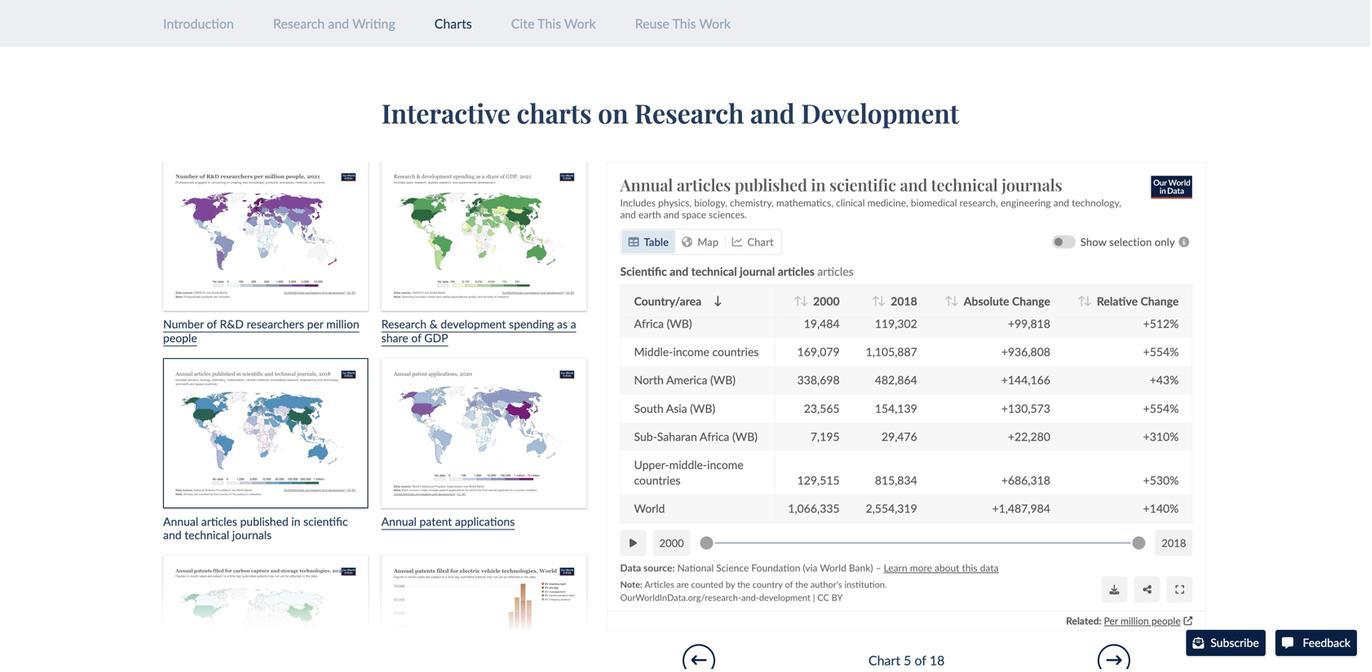 Task type: vqa. For each thing, say whether or not it's contained in the screenshot.
"Bank)"
yes



Task type: locate. For each thing, give the bounding box(es) containing it.
number
[[163, 317, 204, 331]]

introduction link
[[163, 16, 234, 31]]

annual articles published in scientific and technical journals link
[[621, 174, 1193, 195]]

spending
[[509, 317, 554, 331]]

119,302
[[876, 316, 918, 330]]

map
[[698, 235, 719, 248]]

relative
[[1098, 294, 1139, 308]]

1 horizontal spatial africa
[[700, 430, 730, 443]]

arrow up long image for absolute change
[[945, 296, 953, 306]]

on
[[598, 95, 629, 130]]

0 vertical spatial countries
[[713, 345, 759, 359]]

people left the r&d
[[163, 331, 197, 345]]

arrow down long image left relative
[[1085, 296, 1093, 306]]

learn
[[884, 561, 908, 573]]

show
[[1081, 235, 1107, 248]]

and inside middle east and north africa (wb)
[[696, 301, 715, 315]]

0 horizontal spatial world
[[635, 501, 665, 515]]

1 vertical spatial development
[[760, 592, 811, 603]]

0 vertical spatial africa
[[635, 316, 664, 330]]

country
[[753, 579, 783, 590]]

charts link
[[435, 16, 472, 31]]

feedback
[[1301, 636, 1351, 650]]

research & development spending as a share of gdp link
[[382, 161, 587, 345]]

(wb) down the 'east'
[[667, 316, 693, 330]]

1 horizontal spatial research
[[382, 317, 427, 331]]

2 vertical spatial research
[[382, 317, 427, 331]]

world up the "author's"
[[820, 561, 847, 573]]

middle-income countries
[[635, 345, 759, 359]]

annual inside annual articles published in scientific and technical journals includes physics, biology, chemistry, mathematics, clinical medicine, biomedical research, engineering and technology, and earth and space sciences.
[[621, 174, 673, 195]]

chart
[[748, 235, 774, 248]]

cite
[[511, 16, 535, 31]]

arrow up long image left absolute
[[945, 296, 953, 306]]

(wb) right america
[[711, 373, 736, 387]]

note:
[[621, 579, 643, 590]]

1 +554% from the top
[[1144, 345, 1180, 359]]

this
[[963, 561, 978, 573]]

this right reuse
[[673, 16, 696, 31]]

0 horizontal spatial africa
[[635, 316, 664, 330]]

world
[[635, 501, 665, 515], [820, 561, 847, 573]]

1 arrow up long image from the left
[[795, 296, 802, 306]]

1 vertical spatial countries
[[635, 473, 681, 487]]

1 horizontal spatial development
[[760, 592, 811, 603]]

technology,
[[1072, 197, 1122, 208]]

arrow up long image
[[795, 296, 802, 306], [945, 296, 953, 306]]

only
[[1155, 235, 1176, 248]]

charts
[[517, 95, 592, 130]]

research left 'writing'
[[273, 16, 325, 31]]

research right on
[[635, 95, 744, 130]]

number of r&d researchers per million people link
[[163, 161, 369, 345]]

+530%
[[1144, 473, 1180, 487]]

2 the from the left
[[796, 579, 809, 590]]

1 horizontal spatial north
[[718, 301, 747, 315]]

annual patent applications
[[382, 514, 515, 528]]

development
[[802, 95, 960, 130]]

go to previous slide image
[[692, 653, 707, 668]]

1 vertical spatial 2018
[[1162, 536, 1187, 549]]

development
[[441, 317, 506, 331], [760, 592, 811, 603]]

upper-middle-income countries
[[635, 458, 744, 487]]

countries down upper-
[[635, 473, 681, 487]]

and-
[[742, 592, 760, 603]]

arrow up long image down 290,061
[[872, 296, 880, 306]]

0 vertical spatial income
[[674, 345, 710, 359]]

1 horizontal spatial people
[[1152, 615, 1181, 627]]

annual up 'includes'
[[621, 174, 673, 195]]

countries inside upper-middle-income countries
[[635, 473, 681, 487]]

africa right saharan
[[700, 430, 730, 443]]

annual left 'patent' on the bottom left of page
[[382, 514, 417, 528]]

154,139
[[876, 401, 918, 415]]

0 horizontal spatial research
[[273, 16, 325, 31]]

includes
[[621, 197, 656, 208]]

north down scientific and technical journal articles articles on the top of the page
[[718, 301, 747, 315]]

foundation
[[752, 561, 801, 573]]

0 vertical spatial north
[[718, 301, 747, 315]]

0 horizontal spatial arrow up long image
[[872, 296, 880, 306]]

clinical
[[836, 197, 865, 208]]

1 horizontal spatial arrow down long image
[[879, 296, 886, 306]]

arrow up long image left relative
[[1078, 296, 1086, 306]]

1 horizontal spatial the
[[796, 579, 809, 590]]

arrow down long image for absolute change
[[952, 296, 960, 306]]

0 horizontal spatial articles
[[677, 174, 731, 195]]

0 horizontal spatial annual
[[382, 514, 417, 528]]

1 arrow down long image from the left
[[801, 296, 809, 306]]

2 arrow down long image from the left
[[879, 296, 886, 306]]

the down data source: national science foundation (via world bank) – learn more about this data
[[796, 579, 809, 590]]

this for cite
[[538, 16, 561, 31]]

development inside the note: articles are counted by the country of the author's institution. ourworldindata.org/research-and-development | cc by
[[760, 592, 811, 603]]

play image
[[630, 538, 637, 548]]

1 change from the left
[[1013, 294, 1051, 308]]

1 horizontal spatial change
[[1141, 294, 1180, 308]]

2 this from the left
[[673, 16, 696, 31]]

annual articles published in scientific and technical journals includes physics, biology, chemistry, mathematics, clinical medicine, biomedical research, engineering and technology, and earth and space sciences.
[[621, 174, 1122, 220]]

1 horizontal spatial technical
[[932, 174, 999, 195]]

0 horizontal spatial arrow down long image
[[801, 296, 809, 306]]

0 horizontal spatial this
[[538, 16, 561, 31]]

envelope open text image
[[1193, 637, 1205, 649]]

of down foundation
[[786, 579, 793, 590]]

are
[[677, 579, 689, 590]]

0 horizontal spatial development
[[441, 317, 506, 331]]

of inside research & development spending as a share of gdp
[[411, 331, 422, 345]]

0 horizontal spatial arrow up long image
[[795, 296, 802, 306]]

1 horizontal spatial million
[[1121, 615, 1150, 627]]

1 vertical spatial 2000
[[660, 536, 684, 549]]

0 horizontal spatial change
[[1013, 294, 1051, 308]]

19,484
[[804, 316, 840, 330]]

0 horizontal spatial 2018
[[891, 294, 918, 308]]

north
[[718, 301, 747, 315], [635, 373, 664, 387]]

2018
[[891, 294, 918, 308], [1162, 536, 1187, 549]]

0 vertical spatial million
[[326, 317, 360, 331]]

the
[[738, 579, 751, 590], [796, 579, 809, 590]]

technical inside annual articles published in scientific and technical journals includes physics, biology, chemistry, mathematics, clinical medicine, biomedical research, engineering and technology, and earth and space sciences.
[[932, 174, 999, 195]]

2 change from the left
[[1141, 294, 1180, 308]]

1 vertical spatial +554%
[[1144, 401, 1180, 415]]

0 vertical spatial 2000
[[814, 294, 840, 308]]

1 vertical spatial north
[[635, 373, 664, 387]]

income up america
[[674, 345, 710, 359]]

arrow down long image down scientific and technical journal articles articles on the top of the page
[[714, 296, 722, 306]]

0 horizontal spatial countries
[[635, 473, 681, 487]]

this right cite in the top left of the page
[[538, 16, 561, 31]]

research inside research & development spending as a share of gdp
[[382, 317, 427, 331]]

articles inside annual articles published in scientific and technical journals includes physics, biology, chemistry, mathematics, clinical medicine, biomedical research, engineering and technology, and earth and space sciences.
[[677, 174, 731, 195]]

arrow down long image
[[801, 296, 809, 306], [879, 296, 886, 306], [952, 296, 960, 306]]

1 vertical spatial africa
[[700, 430, 730, 443]]

change for absolute change
[[1013, 294, 1051, 308]]

articles up 19,484
[[818, 264, 854, 278]]

technical
[[932, 174, 999, 195], [692, 264, 738, 278]]

0 horizontal spatial arrow down long image
[[714, 296, 722, 306]]

2018 down '+140%' on the right of the page
[[1162, 536, 1187, 549]]

and right the 'east'
[[696, 301, 715, 315]]

0 horizontal spatial technical
[[692, 264, 738, 278]]

show selection only
[[1081, 235, 1176, 248]]

1 horizontal spatial annual
[[621, 174, 673, 195]]

1 vertical spatial million
[[1121, 615, 1150, 627]]

articles
[[677, 174, 731, 195], [778, 264, 815, 278], [818, 264, 854, 278]]

development down the country
[[760, 592, 811, 603]]

+554% down +512%
[[1144, 345, 1180, 359]]

482,864
[[876, 373, 918, 387]]

2018 down 290,061
[[891, 294, 918, 308]]

annual patent applications link
[[382, 358, 587, 528]]

in
[[811, 174, 826, 195]]

1 horizontal spatial arrow up long image
[[1078, 296, 1086, 306]]

1 horizontal spatial world
[[820, 561, 847, 573]]

technical down map
[[692, 264, 738, 278]]

arrow down long image
[[714, 296, 722, 306], [1085, 296, 1093, 306]]

change down +250,548
[[1013, 294, 1051, 308]]

0 horizontal spatial the
[[738, 579, 751, 590]]

chart 5 of 18
[[869, 652, 945, 668]]

africa inside middle east and north africa (wb)
[[635, 316, 664, 330]]

2 horizontal spatial research
[[635, 95, 744, 130]]

1 horizontal spatial arrow down long image
[[1085, 296, 1093, 306]]

1 vertical spatial people
[[1152, 615, 1181, 627]]

of left gdp
[[411, 331, 422, 345]]

2000 down the "39,513"
[[814, 294, 840, 308]]

0 horizontal spatial million
[[326, 317, 360, 331]]

1 horizontal spatial work
[[700, 16, 731, 31]]

3 arrow down long image from the left
[[952, 296, 960, 306]]

1 horizontal spatial this
[[673, 16, 696, 31]]

countries down middle east and north africa (wb)
[[713, 345, 759, 359]]

world up play icon
[[635, 501, 665, 515]]

work
[[565, 16, 596, 31], [700, 16, 731, 31]]

articles up biology,
[[677, 174, 731, 195]]

north up south
[[635, 373, 664, 387]]

2,554,319
[[866, 501, 918, 515]]

2 horizontal spatial arrow down long image
[[952, 296, 960, 306]]

people left up right from square image
[[1152, 615, 1181, 627]]

and up published
[[751, 95, 795, 130]]

1 the from the left
[[738, 579, 751, 590]]

africa down middle
[[635, 316, 664, 330]]

1 work from the left
[[565, 16, 596, 31]]

0 horizontal spatial work
[[565, 16, 596, 31]]

chart
[[869, 652, 901, 668]]

7,195
[[811, 430, 840, 443]]

charts
[[435, 16, 472, 31]]

development right '&'
[[441, 317, 506, 331]]

1 horizontal spatial 2000
[[814, 294, 840, 308]]

development inside research & development spending as a share of gdp
[[441, 317, 506, 331]]

arrow down long image for 2000
[[801, 296, 809, 306]]

(wb)
[[667, 316, 693, 330], [711, 373, 736, 387], [691, 401, 716, 415], [733, 430, 758, 443]]

2 +554% from the top
[[1144, 401, 1180, 415]]

go to next slide image
[[1107, 653, 1123, 668]]

1 arrow up long image from the left
[[872, 296, 880, 306]]

1 horizontal spatial arrow up long image
[[945, 296, 953, 306]]

work right cite in the top left of the page
[[565, 16, 596, 31]]

1 vertical spatial annual
[[382, 514, 417, 528]]

2 arrow up long image from the left
[[945, 296, 953, 306]]

&
[[430, 317, 438, 331]]

0 vertical spatial +554%
[[1144, 345, 1180, 359]]

north inside middle east and north africa (wb)
[[718, 301, 747, 315]]

arrow down long image for 2018
[[879, 296, 886, 306]]

technical up research,
[[932, 174, 999, 195]]

work for cite this work
[[565, 16, 596, 31]]

scientific and technical journal articles articles
[[621, 264, 854, 278]]

+554% for +936,808
[[1144, 345, 1180, 359]]

+144,166
[[1002, 373, 1051, 387]]

earth
[[639, 208, 662, 220]]

million
[[326, 317, 360, 331], [1121, 615, 1150, 627]]

engineering
[[1001, 197, 1052, 208]]

subscribe button
[[1187, 630, 1266, 656]]

0 vertical spatial people
[[163, 331, 197, 345]]

a
[[571, 317, 577, 331]]

articles right journal
[[778, 264, 815, 278]]

arrow up long image up 169,079
[[795, 296, 802, 306]]

ourworldindata.org/research-
[[621, 592, 742, 603]]

research left '&'
[[382, 317, 427, 331]]

work right reuse
[[700, 16, 731, 31]]

income down sub-saharan africa (wb)
[[708, 458, 744, 472]]

change
[[1013, 294, 1051, 308], [1141, 294, 1180, 308]]

relative change
[[1098, 294, 1180, 308]]

of left the r&d
[[207, 317, 217, 331]]

arrow down long image down 290,061
[[879, 296, 886, 306]]

middle-
[[670, 458, 708, 472]]

change for relative change
[[1141, 294, 1180, 308]]

circle info image
[[1176, 236, 1193, 247]]

this for reuse
[[673, 16, 696, 31]]

0 vertical spatial technical
[[932, 174, 999, 195]]

mathematics,
[[777, 197, 834, 208]]

0 vertical spatial development
[[441, 317, 506, 331]]

2 work from the left
[[700, 16, 731, 31]]

+140%
[[1144, 501, 1180, 515]]

the right by
[[738, 579, 751, 590]]

share
[[382, 331, 409, 345]]

2000 up source:
[[660, 536, 684, 549]]

source:
[[644, 561, 675, 573]]

+686,318
[[1002, 473, 1051, 487]]

2000
[[814, 294, 840, 308], [660, 536, 684, 549]]

cc by link
[[818, 592, 843, 603]]

arrow down long image left absolute
[[952, 296, 960, 306]]

+1,487,984
[[993, 501, 1051, 515]]

0 vertical spatial 2018
[[891, 294, 918, 308]]

change down +634%
[[1141, 294, 1180, 308]]

|
[[813, 592, 816, 603]]

annual for patent
[[382, 514, 417, 528]]

east
[[672, 301, 693, 315]]

per million people link
[[1105, 614, 1181, 627]]

0 vertical spatial annual
[[621, 174, 673, 195]]

1 vertical spatial income
[[708, 458, 744, 472]]

1 this from the left
[[538, 16, 561, 31]]

0 vertical spatial world
[[635, 501, 665, 515]]

39,513
[[804, 273, 840, 287]]

2 arrow up long image from the left
[[1078, 296, 1086, 306]]

0 vertical spatial research
[[273, 16, 325, 31]]

+554% up +310%
[[1144, 401, 1180, 415]]

0 horizontal spatial people
[[163, 331, 197, 345]]

arrow down long image down the "39,513"
[[801, 296, 809, 306]]

arrow up long image
[[872, 296, 880, 306], [1078, 296, 1086, 306]]



Task type: describe. For each thing, give the bounding box(es) containing it.
learn more about this data link
[[884, 561, 999, 573]]

–
[[876, 561, 882, 573]]

work for reuse this work
[[700, 16, 731, 31]]

published
[[735, 174, 808, 195]]

as
[[557, 317, 568, 331]]

by
[[726, 579, 736, 590]]

29,476
[[882, 430, 918, 443]]

south
[[635, 401, 664, 415]]

and right earth
[[664, 208, 680, 220]]

cite this work link
[[511, 16, 596, 31]]

research for research & development spending as a share of gdp
[[382, 317, 427, 331]]

download image
[[1110, 585, 1120, 594]]

table
[[644, 235, 669, 248]]

chart link
[[726, 230, 781, 253]]

23,565
[[804, 401, 840, 415]]

(via
[[803, 561, 818, 573]]

more
[[911, 561, 933, 573]]

middle-
[[635, 345, 674, 359]]

people inside number of r&d researchers per million people
[[163, 331, 197, 345]]

map link
[[676, 230, 726, 253]]

physics,
[[659, 197, 692, 208]]

ourworldindata.org/research-and-development link
[[621, 592, 811, 603]]

income inside upper-middle-income countries
[[708, 458, 744, 472]]

share nodes image
[[1143, 585, 1152, 594]]

+22,280
[[1009, 430, 1051, 443]]

5
[[904, 652, 912, 668]]

research and writing
[[273, 16, 395, 31]]

biology,
[[695, 197, 728, 208]]

introduction
[[163, 16, 234, 31]]

of right 5
[[915, 652, 927, 668]]

338,698
[[798, 373, 840, 387]]

science
[[717, 561, 749, 573]]

research,
[[960, 197, 999, 208]]

1 horizontal spatial articles
[[778, 264, 815, 278]]

absolute change
[[964, 294, 1051, 308]]

+43%
[[1151, 373, 1180, 387]]

million inside number of r&d researchers per million people
[[326, 317, 360, 331]]

chemistry,
[[730, 197, 774, 208]]

and down earth americas image
[[670, 264, 689, 278]]

country/area
[[635, 294, 702, 308]]

data source: national science foundation (via world bank) – learn more about this data
[[621, 561, 999, 573]]

patent
[[420, 514, 452, 528]]

research for research and writing
[[273, 16, 325, 31]]

upper-
[[635, 458, 670, 472]]

earth americas image
[[682, 236, 693, 247]]

annual for articles
[[621, 174, 673, 195]]

arrow up long image for relative change
[[1078, 296, 1086, 306]]

2 horizontal spatial articles
[[818, 264, 854, 278]]

(wb) up upper-middle-income countries
[[733, 430, 758, 443]]

note: articles are counted by the country of the author's institution. ourworldindata.org/research-and-development | cc by
[[621, 579, 888, 603]]

of inside number of r&d researchers per million people
[[207, 317, 217, 331]]

1 vertical spatial research
[[635, 95, 744, 130]]

north america (wb)
[[635, 373, 736, 387]]

saharan
[[658, 430, 698, 443]]

by
[[832, 592, 843, 603]]

medicine,
[[868, 197, 909, 208]]

and left 'writing'
[[328, 16, 349, 31]]

(wb) right asia
[[691, 401, 716, 415]]

+936,808
[[1002, 345, 1051, 359]]

+310%
[[1144, 430, 1180, 443]]

subscribe
[[1211, 636, 1260, 650]]

up right from square image
[[1185, 616, 1193, 625]]

290,061
[[876, 273, 918, 287]]

(wb) inside middle east and north africa (wb)
[[667, 316, 693, 330]]

research & development spending as a share of gdp
[[382, 317, 577, 345]]

per
[[1105, 615, 1119, 627]]

per
[[307, 317, 324, 331]]

applications
[[455, 514, 515, 528]]

journal
[[740, 264, 776, 278]]

message image
[[1283, 637, 1294, 649]]

space
[[682, 208, 707, 220]]

and down journals
[[1054, 197, 1070, 208]]

chart line image
[[732, 236, 743, 247]]

data
[[981, 561, 999, 573]]

+634%
[[1144, 273, 1180, 287]]

author's
[[811, 579, 843, 590]]

1 horizontal spatial 2018
[[1162, 536, 1187, 549]]

and up biomedical
[[901, 174, 928, 195]]

169,079
[[798, 345, 840, 359]]

+99,818
[[1009, 316, 1051, 330]]

reuse this work link
[[635, 16, 731, 31]]

biomedical
[[911, 197, 958, 208]]

table link
[[622, 230, 676, 253]]

data
[[621, 561, 642, 573]]

arrow up long image for 2018
[[872, 296, 880, 306]]

1,066,335
[[789, 501, 840, 515]]

sub-saharan africa (wb)
[[635, 430, 758, 443]]

scientific
[[830, 174, 897, 195]]

south asia (wb)
[[635, 401, 716, 415]]

related: per million people
[[1067, 615, 1181, 627]]

and left earth
[[621, 208, 636, 220]]

feedback button
[[1276, 630, 1358, 656]]

1 arrow down long image from the left
[[714, 296, 722, 306]]

expand image
[[1176, 585, 1185, 594]]

writing
[[353, 16, 395, 31]]

bank)
[[849, 561, 874, 573]]

1 vertical spatial world
[[820, 561, 847, 573]]

+250,548
[[1002, 273, 1051, 287]]

+554% for +130,573
[[1144, 401, 1180, 415]]

scientific
[[621, 264, 668, 278]]

sub-
[[635, 430, 658, 443]]

r&d
[[220, 317, 244, 331]]

1 vertical spatial technical
[[692, 264, 738, 278]]

1 horizontal spatial countries
[[713, 345, 759, 359]]

0 horizontal spatial 2000
[[660, 536, 684, 549]]

national
[[678, 561, 714, 573]]

2 arrow down long image from the left
[[1085, 296, 1093, 306]]

arrow up long image for 2000
[[795, 296, 802, 306]]

129,515
[[798, 473, 840, 487]]

of inside the note: articles are counted by the country of the author's institution. ourworldindata.org/research-and-development | cc by
[[786, 579, 793, 590]]

0 horizontal spatial north
[[635, 373, 664, 387]]

research and writing link
[[273, 16, 395, 31]]

table image
[[629, 236, 639, 247]]

related:
[[1067, 615, 1102, 627]]

gdp
[[425, 331, 448, 345]]



